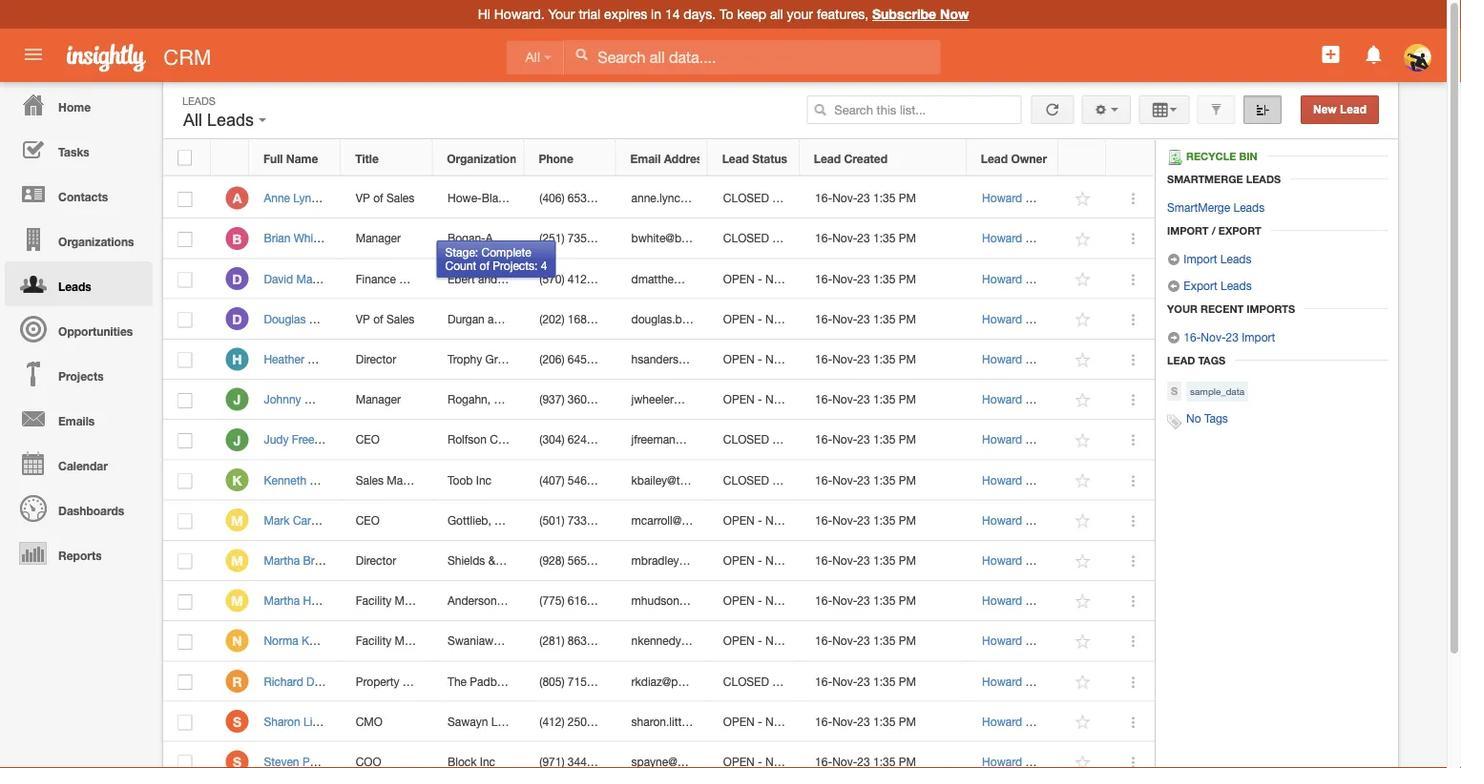 Task type: vqa. For each thing, say whether or not it's contained in the screenshot.
card name text box
no



Task type: describe. For each thing, give the bounding box(es) containing it.
david matthews link
[[264, 272, 356, 285]]

open - notcontacted for hsanders@trophygroup.com
[[723, 352, 838, 366]]

follow image for jfreeman@rolfsoncorp.com
[[1074, 432, 1092, 450]]

inc inside cell
[[476, 473, 492, 487]]

corporation
[[490, 433, 551, 446]]

closed - disqualified cell for k
[[709, 460, 840, 501]]

email address
[[631, 152, 709, 165]]

lead for lead status
[[722, 152, 749, 165]]

disqualified for r
[[780, 675, 840, 688]]

1:35 for anne.lynch@howeblanda.com
[[873, 191, 896, 205]]

brown for rkdiaz@padbergh.com
[[1026, 675, 1059, 688]]

cmo cell
[[341, 702, 433, 742]]

howard brown link for anne.lynch@howeblanda.com
[[982, 191, 1059, 205]]

toob inc cell
[[433, 460, 525, 501]]

brian white
[[264, 232, 323, 245]]

richard diaz link
[[264, 675, 338, 688]]

open - notcontacted cell for sharon.little@sawayn.com
[[709, 702, 838, 742]]

1:35 for mcarroll@gsd.com
[[873, 514, 896, 527]]

2433
[[591, 634, 617, 648]]

16- for mhudson@andersoninc.com
[[815, 594, 832, 607]]

(202)
[[540, 312, 565, 326]]

martha bradley link
[[264, 554, 352, 567]]

rkdiaz@padbergh.com
[[631, 675, 746, 688]]

16-nov-23 1:35 pm cell for rkdiaz@padbergh.com
[[801, 662, 968, 702]]

opportunities
[[58, 325, 133, 338]]

rolfson corporation
[[448, 433, 551, 446]]

rolfson corporation cell
[[433, 420, 551, 460]]

contacts link
[[5, 172, 153, 217]]

brown for nkennedy@swaniawskillc.com
[[1026, 634, 1059, 648]]

16-nov-23 1:35 pm for bwhite@boganinc.com
[[815, 232, 916, 245]]

(304) 624-3149 cell
[[525, 420, 617, 460]]

nov- for mbradley@shieldsgigot.com
[[832, 554, 857, 567]]

pm for jfreeman@rolfsoncorp.com
[[899, 433, 916, 446]]

(251) 735-5824 cell
[[525, 219, 617, 259]]

lead created
[[814, 152, 888, 165]]

616-
[[568, 594, 591, 607]]

and inside m row
[[536, 514, 555, 527]]

1738
[[591, 514, 617, 527]]

cog image
[[1094, 103, 1108, 116]]

&
[[488, 554, 496, 567]]

(570) 412-6279 cell
[[525, 259, 617, 299]]

shields
[[448, 554, 485, 567]]

23 for kbailey@toobinc.com
[[857, 473, 870, 487]]

6 howard brown link from the top
[[982, 393, 1059, 406]]

m link for martha hudson
[[226, 589, 249, 612]]

freeman
[[292, 433, 337, 446]]

hi howard. your trial expires in 14 days. to keep all your features, subscribe now
[[478, 6, 969, 22]]

open for hsanders@trophygroup.com
[[723, 352, 755, 366]]

durgan
[[448, 312, 485, 326]]

lead right new
[[1340, 103, 1367, 116]]

anne lynch
[[264, 191, 324, 205]]

2 open from the top
[[723, 312, 755, 326]]

manager inside j row
[[356, 393, 401, 406]]

in
[[651, 6, 661, 22]]

nov- for jwheeler@rgf.com
[[832, 393, 857, 406]]

lead for lead tags
[[1167, 354, 1195, 367]]

follow image for s
[[1074, 714, 1092, 732]]

tasks link
[[5, 127, 153, 172]]

brown for anne.lynch@howeblanda.com
[[1026, 191, 1059, 205]]

rogahn,
[[448, 393, 491, 406]]

4 brown from the top
[[1026, 312, 1059, 326]]

howard brown link for mbradley@shieldsgigot.com
[[982, 554, 1059, 567]]

a link
[[226, 187, 249, 210]]

open - notcontacted cell for jwheeler@rgf.com
[[709, 380, 838, 420]]

anderson
[[448, 594, 497, 607]]

row containing full name
[[163, 140, 1154, 176]]

1:35 for jfreeman@rolfsoncorp.com
[[873, 433, 896, 446]]

(570)
[[540, 272, 565, 285]]

3 follow image from the top
[[1074, 311, 1092, 329]]

16-nov-23 1:35 pm cell for nkennedy@swaniawskillc.com
[[801, 622, 968, 662]]

4 howard brown link from the top
[[982, 312, 1059, 326]]

smartmerge leads
[[1167, 200, 1265, 214]]

contacts
[[58, 190, 108, 203]]

llc inside n row
[[511, 634, 532, 648]]

dmatthews@ebertandsons.com cell
[[617, 259, 793, 299]]

brian white link
[[264, 232, 333, 245]]

director inside m row
[[356, 554, 396, 567]]

brown for kbailey@toobinc.com
[[1026, 473, 1059, 487]]

follow image for dmatthews@ebertandsons.com
[[1074, 271, 1092, 289]]

(304)
[[540, 433, 565, 446]]

9 howard brown link from the top
[[982, 514, 1059, 527]]

recent
[[1201, 303, 1244, 315]]

pm for hsanders@trophygroup.com
[[899, 352, 916, 366]]

row group containing a
[[163, 178, 1155, 768]]

b row
[[163, 219, 1155, 259]]

facility manager anderson inc
[[356, 594, 516, 607]]

toob inc
[[448, 473, 492, 487]]

dashboards
[[58, 504, 124, 517]]

1:35 for hsanders@trophygroup.com
[[873, 352, 896, 366]]

howard brown for nkennedy@swaniawskillc.com
[[982, 634, 1059, 648]]

16- for jwheeler@rgf.com
[[815, 393, 832, 406]]

16-nov-23 1:35 pm for dmatthews@ebertandsons.com
[[815, 272, 916, 285]]

lynch
[[293, 191, 324, 205]]

export leads
[[1181, 279, 1252, 292]]

manager inside r row
[[403, 675, 448, 688]]

bin
[[1239, 150, 1258, 163]]

r
[[232, 674, 242, 690]]

16-nov-23 1:35 pm cell for anne.lynch@howeblanda.com
[[801, 178, 968, 219]]

1 j row from the top
[[163, 380, 1155, 420]]

open for mhudson@andersoninc.com
[[723, 594, 755, 607]]

6 pm from the top
[[899, 393, 916, 406]]

n link
[[226, 630, 249, 653]]

733-
[[568, 514, 591, 527]]

16-nov-23 1:35 pm for hsanders@trophygroup.com
[[815, 352, 916, 366]]

1 d row from the top
[[163, 259, 1155, 299]]

jfreeman@rolfsoncorp.com cell
[[617, 420, 769, 460]]

sales inside sales manager 'cell'
[[356, 473, 384, 487]]

168-
[[568, 312, 591, 326]]

emails link
[[5, 396, 153, 441]]

vp of sales cell for d
[[341, 299, 433, 340]]

closed - disqualified for a
[[723, 191, 840, 205]]

facility inside n row
[[356, 634, 392, 648]]

1 m row from the top
[[163, 501, 1155, 541]]

leads for all leads
[[207, 110, 254, 130]]

count
[[445, 259, 476, 273]]

inc inside m row
[[500, 594, 516, 607]]

4 16-nov-23 1:35 pm from the top
[[815, 312, 916, 326]]

m for mark carroll
[[231, 513, 243, 528]]

facility inside m row
[[356, 594, 392, 607]]

sales manager cell
[[341, 460, 433, 501]]

gigot
[[499, 554, 527, 567]]

9 brown from the top
[[1026, 514, 1059, 527]]

863-
[[568, 634, 591, 648]]

4 pm from the top
[[899, 312, 916, 326]]

6 brown from the top
[[1026, 393, 1059, 406]]

howard brown for rkdiaz@padbergh.com
[[982, 675, 1059, 688]]

import leads
[[1181, 252, 1252, 265]]

notcontacted for dmatthews@ebertandsons.com
[[766, 272, 838, 285]]

open - notcontacted cell for mbradley@shieldsgigot.com
[[709, 541, 838, 581]]

h link
[[226, 348, 249, 371]]

smartmerge leads
[[1167, 173, 1281, 185]]

brown for mhudson@andersoninc.com
[[1026, 594, 1059, 607]]

recycle
[[1186, 150, 1236, 163]]

closed for r
[[723, 675, 769, 688]]

mbradley@shieldsgigot.com cell
[[617, 541, 776, 581]]

import inside 16-nov-23 import link
[[1242, 330, 1276, 344]]

Search all data.... text field
[[564, 40, 940, 74]]

howard for dmatthews@ebertandsons.com
[[982, 272, 1022, 285]]

1 horizontal spatial export
[[1219, 224, 1261, 237]]

kbailey@toobinc.com cell
[[617, 460, 741, 501]]

leads up opportunities link
[[58, 280, 91, 293]]

trophy group
[[448, 352, 517, 366]]

16- for nkennedy@swaniawskillc.com
[[815, 634, 832, 648]]

swaniawski llc cell
[[433, 622, 532, 662]]

manager inside b row
[[356, 232, 401, 245]]

mark carroll link
[[264, 514, 336, 527]]

5 open from the top
[[723, 514, 755, 527]]

of for a
[[373, 191, 383, 205]]

16-nov-23 1:35 pm for sharon.little@sawayn.com
[[815, 715, 916, 728]]

brown for jfreeman@rolfsoncorp.com
[[1026, 433, 1059, 446]]

jwheeler@rgf.com
[[631, 393, 722, 406]]

2 row from the top
[[163, 742, 1155, 768]]

pm for kbailey@toobinc.com
[[899, 473, 916, 487]]

of inside stage: complete count of projects: 4
[[480, 259, 490, 273]]

open - notcontacted cell for mcarroll@gsd.com
[[709, 501, 838, 541]]

navigation containing home
[[0, 82, 153, 576]]

(775)
[[540, 594, 565, 607]]

wheeler
[[304, 393, 346, 406]]

nkennedy@swaniawskillc.com cell
[[617, 622, 786, 662]]

23 for bwhite@boganinc.com
[[857, 232, 870, 245]]

ceo for m
[[356, 514, 380, 527]]

disqualified for j
[[780, 433, 840, 446]]

lead status
[[722, 152, 787, 165]]

the padberg company cell
[[433, 662, 566, 702]]

16-nov-23 1:35 pm cell for hsanders@trophygroup.com
[[801, 340, 968, 380]]

trophy group cell
[[433, 340, 525, 380]]

1 horizontal spatial your
[[1167, 303, 1198, 315]]

2 notcontacted from the top
[[766, 312, 838, 326]]

2 open - notcontacted from the top
[[723, 312, 838, 326]]

sharon
[[264, 715, 300, 728]]

- for mbradley@shieldsgigot.com
[[758, 554, 762, 567]]

9 howard from the top
[[982, 514, 1022, 527]]

0 vertical spatial s
[[1171, 385, 1178, 398]]

durgan and sons cell
[[433, 299, 536, 340]]

lead for lead created
[[814, 152, 841, 165]]

show list view filters image
[[1210, 103, 1223, 116]]

2 open - notcontacted cell from the top
[[709, 299, 838, 340]]

howard for kbailey@toobinc.com
[[982, 473, 1022, 487]]

9 howard brown from the top
[[982, 514, 1059, 527]]

recycle bin link
[[1167, 150, 1267, 165]]

pm for mhudson@andersoninc.com
[[899, 594, 916, 607]]

disqualified for a
[[780, 191, 840, 205]]

(937) 360-8462 cell
[[525, 380, 617, 420]]

(202) 168-3484 cell
[[525, 299, 617, 340]]

full
[[263, 152, 283, 165]]

nov- for kbailey@toobinc.com
[[832, 473, 857, 487]]

kenneth
[[264, 473, 307, 487]]

manager inside 'cell'
[[387, 473, 432, 487]]

23 for sharon.little@sawayn.com
[[857, 715, 870, 728]]

follow image inside row
[[1074, 754, 1092, 768]]

j link for johnny wheeler
[[226, 388, 249, 411]]

projects:
[[493, 259, 538, 273]]

llc inside a row
[[521, 191, 542, 205]]

s link
[[226, 710, 249, 733]]

5 notcontacted from the top
[[766, 514, 838, 527]]

expires
[[604, 6, 647, 22]]

(928)
[[540, 554, 565, 567]]

howard brown for kbailey@toobinc.com
[[982, 473, 1059, 487]]

b
[[232, 231, 242, 247]]

recycle bin
[[1186, 150, 1258, 163]]

inc.
[[515, 232, 533, 245]]

richard
[[264, 675, 303, 688]]

d link for douglas baker
[[226, 308, 249, 330]]

rkdiaz@padbergh.com cell
[[617, 662, 746, 702]]

organizations
[[58, 235, 134, 248]]

Search this list... text field
[[807, 95, 1022, 124]]

mcarroll@gsd.com cell
[[617, 501, 727, 541]]

16- for mcarroll@gsd.com
[[815, 514, 832, 527]]

16-nov-23 1:35 pm for mhudson@andersoninc.com
[[815, 594, 916, 607]]

finance director cell
[[341, 259, 440, 299]]

sample_data
[[1190, 386, 1245, 397]]

reports
[[58, 549, 102, 562]]

projects
[[58, 369, 104, 383]]

4 howard brown from the top
[[982, 312, 1059, 326]]

auer,
[[486, 232, 512, 245]]

16-nov-23 1:35 pm cell for kbailey@toobinc.com
[[801, 460, 968, 501]]

bogan-auer, inc. cell
[[433, 219, 533, 259]]

swaniawski
[[448, 634, 508, 648]]

manager inside n row
[[395, 634, 440, 648]]

douglas
[[264, 312, 306, 326]]

howard brown link for jfreeman@rolfsoncorp.com
[[982, 433, 1059, 446]]

4 1:35 from the top
[[873, 312, 896, 326]]

follow image for n
[[1074, 633, 1092, 651]]

reports link
[[5, 531, 153, 576]]

(281) 863-2433 cell
[[525, 622, 617, 662]]

/
[[1212, 224, 1216, 237]]

n row
[[163, 622, 1155, 662]]

all for all leads
[[183, 110, 202, 130]]

follow image for b
[[1074, 230, 1092, 248]]

4 notcontacted from the top
[[766, 393, 838, 406]]

bwhite@boganinc.com cell
[[617, 219, 748, 259]]

h row
[[163, 340, 1155, 380]]

circle arrow left image
[[1167, 280, 1181, 293]]

(928) 565468 cell
[[525, 541, 617, 581]]

pm for mbradley@shieldsgigot.com
[[899, 554, 916, 567]]

import for import / export
[[1167, 224, 1209, 237]]

3 m row from the top
[[163, 581, 1155, 622]]

howard for sharon.little@sawayn.com
[[982, 715, 1022, 728]]

follow image for kbailey@toobinc.com
[[1074, 472, 1092, 490]]

opportunities link
[[5, 306, 153, 351]]

features,
[[817, 6, 869, 22]]

2 j row from the top
[[163, 420, 1155, 460]]

d for david matthews
[[232, 271, 242, 287]]

(206) 645-7995 cell
[[525, 340, 617, 380]]

director inside h "row"
[[356, 352, 396, 366]]



Task type: locate. For each thing, give the bounding box(es) containing it.
5 follow image from the top
[[1074, 472, 1092, 490]]

gleason
[[494, 393, 536, 406]]

open - notcontacted inside n row
[[723, 634, 838, 648]]

1 1:35 from the top
[[873, 191, 896, 205]]

nov- for nkennedy@swaniawskillc.com
[[832, 634, 857, 648]]

howe-blanda llc cell
[[433, 178, 542, 219]]

1:35 inside h "row"
[[873, 352, 896, 366]]

3 howard brown from the top
[[982, 272, 1059, 285]]

brown for dmatthews@ebertandsons.com
[[1026, 272, 1059, 285]]

anne.lynch@howeblanda.com
[[631, 191, 784, 205]]

mcarroll@gsd.com
[[631, 514, 727, 527]]

m left martha bradley at the left of the page
[[231, 553, 243, 569]]

0 vertical spatial your
[[548, 6, 575, 22]]

pm inside s row
[[899, 715, 916, 728]]

s down the r
[[233, 714, 241, 730]]

follow image inside a row
[[1074, 190, 1092, 208]]

1 vertical spatial smartmerge
[[1167, 200, 1230, 214]]

0 vertical spatial director
[[399, 272, 440, 285]]

howard brown for hsanders@trophygroup.com
[[982, 352, 1059, 366]]

mhudson@andersoninc.com cell
[[617, 581, 777, 622]]

vp of sales inside a row
[[356, 191, 415, 205]]

(206)
[[540, 352, 565, 366]]

ceo cell down sales manager
[[341, 501, 433, 541]]

1 m link from the top
[[226, 509, 249, 532]]

4
[[541, 259, 547, 273]]

norma kennedy facility manager swaniawski llc (281) 863-2433
[[264, 634, 617, 648]]

0 vertical spatial manager cell
[[341, 219, 433, 259]]

closed inside j row
[[723, 433, 769, 446]]

- for bwhite@boganinc.com
[[772, 232, 777, 245]]

0 vertical spatial d
[[232, 271, 242, 287]]

and right 'durgan' on the left top of the page
[[488, 312, 507, 326]]

1 vertical spatial sons
[[510, 312, 536, 326]]

director right bradley
[[356, 554, 396, 567]]

4 closed - disqualified from the top
[[723, 473, 840, 487]]

manager cell
[[341, 219, 433, 259], [341, 380, 433, 420]]

4 16-nov-23 1:35 pm cell from the top
[[801, 299, 968, 340]]

0 vertical spatial export
[[1219, 224, 1261, 237]]

closed up dmatthews@ebertandsons.com
[[723, 232, 769, 245]]

sales for d
[[387, 312, 415, 326]]

8 brown from the top
[[1026, 473, 1059, 487]]

2 smartmerge from the top
[[1167, 200, 1230, 214]]

None checkbox
[[178, 150, 192, 166], [178, 192, 192, 207], [178, 272, 192, 288], [178, 393, 192, 408], [178, 474, 192, 489], [178, 554, 192, 570], [178, 595, 192, 610], [178, 635, 192, 650], [178, 150, 192, 166], [178, 192, 192, 207], [178, 272, 192, 288], [178, 393, 192, 408], [178, 474, 192, 489], [178, 554, 192, 570], [178, 595, 192, 610], [178, 635, 192, 650]]

1 vertical spatial martha
[[264, 594, 300, 607]]

import left /
[[1167, 224, 1209, 237]]

vp of sales cell down title
[[341, 178, 433, 219]]

23 for jwheeler@rgf.com
[[857, 393, 870, 406]]

s inside row
[[233, 714, 241, 730]]

9 16-nov-23 1:35 pm cell from the top
[[801, 501, 968, 541]]

open down mcarroll@gsd.com open - notcontacted
[[723, 554, 755, 567]]

brown inside b row
[[1026, 232, 1059, 245]]

3149
[[591, 433, 617, 446]]

1 vertical spatial llc
[[511, 634, 532, 648]]

3 howard brown link from the top
[[982, 272, 1059, 285]]

23 inside r row
[[857, 675, 870, 688]]

4 follow image from the top
[[1074, 512, 1092, 530]]

follow image for mhudson@andersoninc.com
[[1074, 593, 1092, 611]]

anne
[[264, 191, 290, 205]]

howard brown inside n row
[[982, 634, 1059, 648]]

refresh list image
[[1044, 103, 1062, 116]]

martha up norma
[[264, 594, 300, 607]]

(775) 616-7387 cell
[[525, 581, 617, 622]]

sales left howe- in the left of the page
[[387, 191, 415, 205]]

sales inside a row
[[387, 191, 415, 205]]

director right sanders
[[356, 352, 396, 366]]

shields & gigot cell
[[433, 541, 527, 581]]

import for import leads
[[1184, 252, 1217, 265]]

leads down leads
[[1234, 200, 1265, 214]]

1 vertical spatial of
[[480, 259, 490, 273]]

closed inside b row
[[723, 232, 769, 245]]

show sidebar image
[[1256, 103, 1269, 116]]

your
[[787, 6, 813, 22]]

llc left (281)
[[511, 634, 532, 648]]

director cell up facility manager anderson inc
[[341, 541, 433, 581]]

2 vertical spatial llc
[[491, 715, 512, 728]]

8 1:35 from the top
[[873, 473, 896, 487]]

howard brown link for bwhite@boganinc.com
[[982, 232, 1059, 245]]

6 howard brown from the top
[[982, 393, 1059, 406]]

brown inside a row
[[1026, 191, 1059, 205]]

circle arrow right image
[[1167, 331, 1181, 345]]

sawayn
[[448, 715, 488, 728]]

kennedy
[[302, 634, 347, 648]]

0 vertical spatial vp of sales
[[356, 191, 415, 205]]

d up h link
[[232, 311, 242, 327]]

export inside the export leads link
[[1184, 279, 1218, 292]]

2 brown from the top
[[1026, 232, 1059, 245]]

16-nov-23 import link
[[1167, 330, 1276, 345]]

import down imports at the right top of the page
[[1242, 330, 1276, 344]]

j row
[[163, 380, 1155, 420], [163, 420, 1155, 460]]

13 brown from the top
[[1026, 675, 1059, 688]]

howard for mbradley@shieldsgigot.com
[[982, 554, 1022, 567]]

1 vertical spatial row
[[163, 742, 1155, 768]]

23 for mcarroll@gsd.com
[[857, 514, 870, 527]]

lead down circle arrow right image
[[1167, 354, 1195, 367]]

closed up mcarroll@gsd.com open - notcontacted
[[723, 473, 769, 487]]

open down mhudson@andersoninc.com
[[723, 634, 755, 648]]

import inside import leads link
[[1184, 252, 1217, 265]]

manager right wheeler
[[356, 393, 401, 406]]

2 16-nov-23 1:35 pm from the top
[[815, 232, 916, 245]]

(775) 616-7387
[[540, 594, 617, 607]]

0 vertical spatial director cell
[[341, 340, 433, 380]]

1:35 inside s row
[[873, 715, 896, 728]]

property manager cell
[[341, 662, 448, 702]]

nov- inside "k" row
[[832, 473, 857, 487]]

1 horizontal spatial inc
[[500, 594, 516, 607]]

d for douglas baker
[[232, 311, 242, 327]]

open - notcontacted for mbradley@shieldsgigot.com
[[723, 554, 838, 567]]

facility manager cell up norma kennedy facility manager swaniawski llc (281) 863-2433
[[341, 581, 440, 622]]

0 vertical spatial smartmerge
[[1167, 173, 1243, 185]]

16-nov-23 1:35 pm for kbailey@toobinc.com
[[815, 473, 916, 487]]

open - notcontacted cell up the mbradley@shieldsgigot.com
[[709, 501, 838, 541]]

closed - disqualified down nkennedy@swaniawskillc.com
[[723, 675, 840, 688]]

2 vertical spatial director
[[356, 554, 396, 567]]

now
[[940, 6, 969, 22]]

group
[[485, 352, 517, 366]]

7 brown from the top
[[1026, 433, 1059, 446]]

closed - disqualified inside a row
[[723, 191, 840, 205]]

norma kennedy link
[[264, 634, 356, 648]]

all down howard.
[[525, 50, 540, 65]]

6 follow image from the top
[[1074, 553, 1092, 571]]

10 16-nov-23 1:35 pm cell from the top
[[801, 541, 968, 581]]

howard for anne.lynch@howeblanda.com
[[982, 191, 1022, 205]]

0369
[[591, 675, 617, 688]]

3860
[[591, 191, 617, 205]]

home
[[58, 100, 91, 114]]

16-nov-23 1:35 pm for jfreeman@rolfsoncorp.com
[[815, 433, 916, 446]]

manager left toob
[[387, 473, 432, 487]]

d link up h link
[[226, 308, 249, 330]]

leads up export leads
[[1221, 252, 1252, 265]]

kbailey@toobinc.com
[[631, 473, 741, 487]]

(928) 565468
[[540, 554, 606, 567]]

1 vertical spatial facility
[[356, 634, 392, 648]]

23 inside "k" row
[[857, 473, 870, 487]]

pm inside b row
[[899, 232, 916, 245]]

0 vertical spatial row
[[163, 140, 1154, 176]]

16- inside h "row"
[[815, 352, 832, 366]]

s down the lead tags at the top right of the page
[[1171, 385, 1178, 398]]

export leads link
[[1167, 279, 1252, 293]]

open - notcontacted cell down bwhite@boganinc.com at the top
[[709, 259, 838, 299]]

judy freeman link
[[264, 433, 346, 446]]

schultz
[[495, 514, 532, 527]]

brown for bwhite@boganinc.com
[[1026, 232, 1059, 245]]

5 follow image from the top
[[1074, 633, 1092, 651]]

facility manager cell up property
[[341, 622, 440, 662]]

0 vertical spatial j link
[[226, 388, 249, 411]]

s row
[[163, 702, 1155, 742]]

follow image inside s row
[[1074, 714, 1092, 732]]

nov- inside h "row"
[[832, 352, 857, 366]]

notcontacted inside h "row"
[[766, 352, 838, 366]]

14 16-nov-23 1:35 pm cell from the top
[[801, 702, 968, 742]]

disqualified inside a row
[[780, 191, 840, 205]]

7 howard from the top
[[982, 433, 1022, 446]]

1 vertical spatial sales
[[387, 312, 415, 326]]

import right circle arrow right icon at top
[[1184, 252, 1217, 265]]

0 horizontal spatial export
[[1184, 279, 1218, 292]]

1:35 for jwheeler@rgf.com
[[873, 393, 896, 406]]

all leads button
[[178, 106, 271, 135]]

nov- inside a row
[[832, 191, 857, 205]]

hsanders@trophygroup.com
[[631, 352, 776, 366]]

leads down "crm"
[[207, 110, 254, 130]]

23 inside n row
[[857, 634, 870, 648]]

follow image for m
[[1074, 512, 1092, 530]]

11 1:35 from the top
[[873, 594, 896, 607]]

1 manager cell from the top
[[341, 219, 433, 259]]

howard brown inside "k" row
[[982, 473, 1059, 487]]

ceo inside m row
[[356, 514, 380, 527]]

r row
[[163, 662, 1155, 702]]

disqualified for k
[[780, 473, 840, 487]]

manager up finance
[[356, 232, 401, 245]]

farrell
[[562, 393, 593, 406]]

howard brown inside r row
[[982, 675, 1059, 688]]

open - notcontacted cell up nkennedy@swaniawskillc.com
[[709, 581, 838, 622]]

2 vertical spatial m
[[231, 593, 243, 609]]

1 vertical spatial ceo cell
[[341, 501, 433, 541]]

ceo inside j row
[[356, 433, 380, 446]]

director left ebert
[[399, 272, 440, 285]]

3 howard from the top
[[982, 272, 1022, 285]]

1:35 for dmatthews@ebertandsons.com
[[873, 272, 896, 285]]

pm inside "k" row
[[899, 473, 916, 487]]

3 closed - disqualified from the top
[[723, 433, 840, 446]]

4 howard from the top
[[982, 312, 1022, 326]]

1 vertical spatial director cell
[[341, 541, 433, 581]]

(805) 715-0369
[[540, 675, 617, 688]]

brown inside "k" row
[[1026, 473, 1059, 487]]

facility manager cell
[[341, 581, 440, 622], [341, 622, 440, 662]]

open inside j row
[[723, 393, 755, 406]]

jwheeler@rgf.com cell
[[617, 380, 722, 420]]

- inside "k" row
[[772, 473, 777, 487]]

finance
[[356, 272, 396, 285]]

2 d from the top
[[232, 311, 242, 327]]

follow image inside j row
[[1074, 391, 1092, 410]]

brown for mbradley@shieldsgigot.com
[[1026, 554, 1059, 567]]

ceo cell
[[341, 420, 433, 460], [341, 501, 433, 541]]

closed - disqualified cell down nkennedy@swaniawskillc.com
[[709, 662, 840, 702]]

1:35 inside "k" row
[[873, 473, 896, 487]]

1 closed from the top
[[723, 191, 769, 205]]

(407) 546-6906
[[540, 473, 617, 487]]

howard inside s row
[[982, 715, 1022, 728]]

None checkbox
[[178, 232, 192, 247], [178, 313, 192, 328], [178, 353, 192, 368], [178, 433, 192, 449], [178, 514, 192, 529], [178, 675, 192, 690], [178, 715, 192, 731], [178, 756, 192, 768], [178, 232, 192, 247], [178, 313, 192, 328], [178, 353, 192, 368], [178, 433, 192, 449], [178, 514, 192, 529], [178, 675, 192, 690], [178, 715, 192, 731], [178, 756, 192, 768]]

0 vertical spatial import
[[1167, 224, 1209, 237]]

0 vertical spatial m
[[231, 513, 243, 528]]

d row up hsanders@trophygroup.com
[[163, 299, 1155, 340]]

16- inside n row
[[815, 634, 832, 648]]

1 vertical spatial all
[[183, 110, 202, 130]]

blanda
[[482, 191, 518, 205]]

row group
[[163, 178, 1155, 768]]

organization
[[447, 152, 517, 165]]

howard brown link for dmatthews@ebertandsons.com
[[982, 272, 1059, 285]]

phone
[[539, 152, 574, 165]]

1 vertical spatial s
[[233, 714, 241, 730]]

2 m row from the top
[[163, 541, 1155, 581]]

leads inside button
[[207, 110, 254, 130]]

open down rkdiaz@padbergh.com on the bottom of page
[[723, 715, 755, 728]]

2 vertical spatial import
[[1242, 330, 1276, 344]]

0 vertical spatial j
[[233, 392, 241, 408]]

manager cell up 'david matthews finance director ebert and sons' on the left top of page
[[341, 219, 433, 259]]

cell
[[617, 299, 709, 340], [249, 742, 341, 768], [341, 742, 433, 768], [433, 742, 525, 768], [525, 742, 617, 768], [617, 742, 709, 768], [709, 742, 801, 768], [801, 742, 968, 768], [968, 742, 1059, 768]]

circle arrow right image
[[1167, 253, 1181, 266]]

row
[[163, 140, 1154, 176], [163, 742, 1155, 768]]

(501) 733-1738 cell
[[525, 501, 617, 541]]

23 inside a row
[[857, 191, 870, 205]]

0 horizontal spatial inc
[[476, 473, 492, 487]]

624-
[[568, 433, 591, 446]]

0 vertical spatial inc
[[476, 473, 492, 487]]

2 howard brown link from the top
[[982, 232, 1059, 245]]

2 j link from the top
[[226, 428, 249, 451]]

howard brown link inside s row
[[982, 715, 1059, 728]]

0 vertical spatial vp
[[356, 191, 370, 205]]

open down hsanders@trophygroup.com
[[723, 393, 755, 406]]

name
[[286, 152, 318, 165]]

manager down facility manager anderson inc
[[395, 634, 440, 648]]

m for martha hudson
[[231, 593, 243, 609]]

3 open - notcontacted cell from the top
[[709, 340, 838, 380]]

open - notcontacted for nkennedy@swaniawskillc.com
[[723, 634, 838, 648]]

open for dmatthews@ebertandsons.com
[[723, 272, 755, 285]]

sons left (202)
[[510, 312, 536, 326]]

smartmerge for smartmerge leads
[[1167, 200, 1230, 214]]

brown inside n row
[[1026, 634, 1059, 648]]

closed - disqualified cell down jwheeler@rgf.com open - notcontacted
[[709, 420, 840, 460]]

open down dmatthews@ebertandsons.com
[[723, 312, 755, 326]]

6 howard from the top
[[982, 393, 1022, 406]]

0 vertical spatial llc
[[521, 191, 542, 205]]

1 vertical spatial ceo
[[356, 514, 380, 527]]

howard brown link for sharon.little@sawayn.com
[[982, 715, 1059, 728]]

open - notcontacted cell for nkennedy@swaniawskillc.com
[[709, 622, 838, 662]]

leads up your recent imports
[[1221, 279, 1252, 292]]

and right ebert
[[478, 272, 498, 285]]

lead left owner
[[981, 152, 1008, 165]]

howard inside n row
[[982, 634, 1022, 648]]

8 16-nov-23 1:35 pm cell from the top
[[801, 460, 968, 501]]

0 vertical spatial all
[[525, 50, 540, 65]]

manager cell for b
[[341, 219, 433, 259]]

1 vertical spatial vp of sales
[[356, 312, 415, 326]]

2 howard from the top
[[982, 232, 1022, 245]]

closed - disqualified cell up dmatthews@ebertandsons.com
[[709, 219, 840, 259]]

manager down norma kennedy facility manager swaniawski llc (281) 863-2433
[[403, 675, 448, 688]]

3 open from the top
[[723, 352, 755, 366]]

howard
[[982, 191, 1022, 205], [982, 232, 1022, 245], [982, 272, 1022, 285], [982, 312, 1022, 326], [982, 352, 1022, 366], [982, 393, 1022, 406], [982, 433, 1022, 446], [982, 473, 1022, 487], [982, 514, 1022, 527], [982, 554, 1022, 567], [982, 594, 1022, 607], [982, 634, 1022, 648], [982, 675, 1022, 688], [982, 715, 1022, 728]]

howard inside a row
[[982, 191, 1022, 205]]

(406) 653-3860 cell
[[525, 178, 617, 219]]

sawayn llc
[[448, 715, 512, 728]]

sample_data link
[[1186, 382, 1249, 402]]

heather
[[264, 352, 304, 366]]

vp inside a row
[[356, 191, 370, 205]]

1 vertical spatial import
[[1184, 252, 1217, 265]]

9 pm from the top
[[899, 514, 916, 527]]

nov- for sharon.little@sawayn.com
[[832, 715, 857, 728]]

16-nov-23 1:35 pm inside n row
[[815, 634, 916, 648]]

10 pm from the top
[[899, 554, 916, 567]]

follow image inside m row
[[1074, 512, 1092, 530]]

2 closed - disqualified from the top
[[723, 232, 840, 245]]

k row
[[163, 460, 1155, 501]]

of down title
[[373, 191, 383, 205]]

howard brown inside a row
[[982, 191, 1059, 205]]

14 16-nov-23 1:35 pm from the top
[[815, 715, 916, 728]]

12 howard brown from the top
[[982, 634, 1059, 648]]

closed - disqualified up mcarroll@gsd.com open - notcontacted
[[723, 473, 840, 487]]

1 horizontal spatial all
[[525, 50, 540, 65]]

8 howard brown from the top
[[982, 473, 1059, 487]]

export right the circle arrow left image at the right top of the page
[[1184, 279, 1218, 292]]

howard brown link for mhudson@andersoninc.com
[[982, 594, 1059, 607]]

16-nov-23 1:35 pm inside s row
[[815, 715, 916, 728]]

1:35 for kbailey@toobinc.com
[[873, 473, 896, 487]]

8 howard brown link from the top
[[982, 473, 1059, 487]]

4 disqualified from the top
[[780, 473, 840, 487]]

closed - disqualified down jwheeler@rgf.com open - notcontacted
[[723, 433, 840, 446]]

0 horizontal spatial s
[[233, 714, 241, 730]]

d row
[[163, 259, 1155, 299], [163, 299, 1155, 340]]

facility manager cell for m
[[341, 581, 440, 622]]

13 16-nov-23 1:35 pm cell from the top
[[801, 662, 968, 702]]

4 open from the top
[[723, 393, 755, 406]]

closed - disqualified cell for b
[[709, 219, 840, 259]]

d link for david matthews
[[226, 267, 249, 290]]

0 vertical spatial sales
[[387, 191, 415, 205]]

notifications image
[[1363, 43, 1386, 66]]

16-nov-23 1:35 pm cell
[[801, 178, 968, 219], [801, 219, 968, 259], [801, 259, 968, 299], [801, 299, 968, 340], [801, 340, 968, 380], [801, 380, 968, 420], [801, 420, 968, 460], [801, 460, 968, 501], [801, 501, 968, 541], [801, 541, 968, 581], [801, 581, 968, 622], [801, 622, 968, 662], [801, 662, 968, 702], [801, 702, 968, 742]]

(805) 715-0369 cell
[[525, 662, 617, 702]]

and inside j row
[[539, 393, 559, 406]]

howe-blanda llc (406) 653-3860
[[448, 191, 617, 205]]

(805)
[[540, 675, 565, 688]]

howard brown for mhudson@andersoninc.com
[[982, 594, 1059, 607]]

1 vertical spatial manager cell
[[341, 380, 433, 420]]

16- inside r row
[[815, 675, 832, 688]]

16- for mbradley@shieldsgigot.com
[[815, 554, 832, 567]]

pm
[[899, 191, 916, 205], [899, 232, 916, 245], [899, 272, 916, 285], [899, 312, 916, 326], [899, 352, 916, 366], [899, 393, 916, 406], [899, 433, 916, 446], [899, 473, 916, 487], [899, 514, 916, 527], [899, 554, 916, 567], [899, 594, 916, 607], [899, 634, 916, 648], [899, 675, 916, 688], [899, 715, 916, 728]]

sales right bailey
[[356, 473, 384, 487]]

13 1:35 from the top
[[873, 675, 896, 688]]

mbradley@shieldsgigot.com
[[631, 554, 776, 567]]

7 pm from the top
[[899, 433, 916, 446]]

6 follow image from the top
[[1074, 673, 1092, 691]]

16-nov-23 1:35 pm inside a row
[[815, 191, 916, 205]]

4 closed from the top
[[723, 473, 769, 487]]

m up n link
[[231, 593, 243, 609]]

disqualified inside "k" row
[[780, 473, 840, 487]]

martha hudson link
[[264, 594, 353, 607]]

m link for martha bradley
[[226, 549, 249, 572]]

closed inside a row
[[723, 191, 769, 205]]

8 16-nov-23 1:35 pm from the top
[[815, 473, 916, 487]]

- for nkennedy@swaniawskillc.com
[[758, 634, 762, 648]]

ceo cell for j
[[341, 420, 433, 460]]

pm for anne.lynch@howeblanda.com
[[899, 191, 916, 205]]

smartmerge leads link
[[1167, 200, 1265, 214]]

vp right the baker
[[356, 312, 370, 326]]

(412) 250-9270 cell
[[525, 702, 617, 742]]

leads up all leads
[[182, 94, 216, 107]]

all down "crm"
[[183, 110, 202, 130]]

1 follow image from the top
[[1074, 190, 1092, 208]]

16-nov-23 import
[[1181, 330, 1276, 344]]

sales
[[387, 191, 415, 205], [387, 312, 415, 326], [356, 473, 384, 487]]

stage:
[[445, 245, 478, 259]]

1 vertical spatial vp of sales cell
[[341, 299, 433, 340]]

1 horizontal spatial s
[[1171, 385, 1178, 398]]

open - notcontacted inside s row
[[723, 715, 838, 728]]

16-nov-23 1:35 pm for nkennedy@swaniawskillc.com
[[815, 634, 916, 648]]

follow image for j
[[1074, 391, 1092, 410]]

m for martha bradley
[[231, 553, 243, 569]]

heather sanders link
[[264, 352, 360, 366]]

follow image inside h "row"
[[1074, 351, 1092, 369]]

1 vertical spatial d
[[232, 311, 242, 327]]

disqualified inside b row
[[780, 232, 840, 245]]

closed - disqualified inside "k" row
[[723, 473, 840, 487]]

brown inside s row
[[1026, 715, 1059, 728]]

0 horizontal spatial all
[[183, 110, 202, 130]]

2 m from the top
[[231, 553, 243, 569]]

16- inside a row
[[815, 191, 832, 205]]

(407) 546-6906 cell
[[525, 460, 617, 501]]

ceo cell up sales manager
[[341, 420, 433, 460]]

1 vp of sales cell from the top
[[341, 178, 433, 219]]

1 vertical spatial j
[[233, 432, 241, 448]]

4 closed - disqualified cell from the top
[[709, 460, 840, 501]]

closed - disqualified cell up mcarroll@gsd.com open - notcontacted
[[709, 460, 840, 501]]

all leads
[[183, 110, 259, 130]]

howard brown link inside h "row"
[[982, 352, 1059, 366]]

1 d from the top
[[232, 271, 242, 287]]

vp of sales cell
[[341, 178, 433, 219], [341, 299, 433, 340]]

- inside b row
[[772, 232, 777, 245]]

howard brown link
[[982, 191, 1059, 205], [982, 232, 1059, 245], [982, 272, 1059, 285], [982, 312, 1059, 326], [982, 352, 1059, 366], [982, 393, 1059, 406], [982, 433, 1059, 446], [982, 473, 1059, 487], [982, 514, 1059, 527], [982, 554, 1059, 567], [982, 594, 1059, 607], [982, 634, 1059, 648], [982, 675, 1059, 688], [982, 715, 1059, 728]]

anderson inc cell
[[433, 581, 525, 622]]

0 vertical spatial ceo
[[356, 433, 380, 446]]

16-nov-23 1:35 pm for jwheeler@rgf.com
[[815, 393, 916, 406]]

1 vertical spatial vp
[[356, 312, 370, 326]]

director cell for h
[[341, 340, 433, 380]]

16-nov-23 1:35 pm cell for dmatthews@ebertandsons.com
[[801, 259, 968, 299]]

manager cell down "heather sanders director"
[[341, 380, 433, 420]]

navigation
[[0, 82, 153, 576]]

brian
[[264, 232, 291, 245]]

1:35 for mbradley@shieldsgigot.com
[[873, 554, 896, 567]]

1 ceo cell from the top
[[341, 420, 433, 460]]

open - notcontacted inside h "row"
[[723, 352, 838, 366]]

jwheeler@rgf.com open - notcontacted
[[631, 393, 838, 406]]

brown
[[1026, 191, 1059, 205], [1026, 232, 1059, 245], [1026, 272, 1059, 285], [1026, 312, 1059, 326], [1026, 352, 1059, 366], [1026, 393, 1059, 406], [1026, 433, 1059, 446], [1026, 473, 1059, 487], [1026, 514, 1059, 527], [1026, 554, 1059, 567], [1026, 594, 1059, 607], [1026, 634, 1059, 648], [1026, 675, 1059, 688], [1026, 715, 1059, 728]]

martha down mark at the bottom of page
[[264, 554, 300, 567]]

16-nov-23 1:35 pm for anne.lynch@howeblanda.com
[[815, 191, 916, 205]]

250-
[[568, 715, 591, 728]]

smartmerge up /
[[1167, 200, 1230, 214]]

11 howard brown link from the top
[[982, 594, 1059, 607]]

follow image inside r row
[[1074, 673, 1092, 691]]

director cell up wheeler
[[341, 340, 433, 380]]

lead tags
[[1167, 354, 1226, 367]]

0 vertical spatial m link
[[226, 509, 249, 532]]

martha hudson
[[264, 594, 343, 607]]

search image
[[813, 103, 827, 116]]

closed for b
[[723, 232, 769, 245]]

1 howard from the top
[[982, 191, 1022, 205]]

white image
[[575, 48, 588, 61]]

1 vertical spatial j link
[[226, 428, 249, 451]]

howard inside r row
[[982, 675, 1022, 688]]

sales for a
[[387, 191, 415, 205]]

your left trial at the top
[[548, 6, 575, 22]]

3 m from the top
[[231, 593, 243, 609]]

howard brown link for hsanders@trophygroup.com
[[982, 352, 1059, 366]]

2 ceo from the top
[[356, 514, 380, 527]]

16-nov-23 1:35 pm inside b row
[[815, 232, 916, 245]]

open - notcontacted cell for hsanders@trophygroup.com
[[709, 340, 838, 380]]

14 howard from the top
[[982, 715, 1022, 728]]

16- inside "k" row
[[815, 473, 832, 487]]

0 horizontal spatial your
[[548, 6, 575, 22]]

follow image inside j row
[[1074, 432, 1092, 450]]

6 1:35 from the top
[[873, 393, 896, 406]]

smartmerge down recycle
[[1167, 173, 1243, 185]]

n
[[232, 634, 242, 649]]

14 pm from the top
[[899, 715, 916, 728]]

closed down jwheeler@rgf.com open - notcontacted
[[723, 433, 769, 446]]

durgan and sons (202) 168-3484
[[448, 312, 617, 326]]

follow image
[[1074, 190, 1092, 208], [1074, 271, 1092, 289], [1074, 311, 1092, 329], [1074, 432, 1092, 450], [1074, 472, 1092, 490], [1074, 553, 1092, 571], [1074, 593, 1092, 611]]

16-nov-23 1:35 pm cell for jwheeler@rgf.com
[[801, 380, 968, 420]]

howard brown link for rkdiaz@padbergh.com
[[982, 675, 1059, 688]]

howard brown link inside b row
[[982, 232, 1059, 245]]

nov- for mcarroll@gsd.com
[[832, 514, 857, 527]]

2 vertical spatial of
[[373, 312, 383, 326]]

closed - disqualified cell down status
[[709, 178, 840, 219]]

howard brown inside s row
[[982, 715, 1059, 728]]

howard brown link inside "k" row
[[982, 473, 1059, 487]]

howard inside h "row"
[[982, 352, 1022, 366]]

johnny wheeler
[[264, 393, 346, 406]]

open for sharon.little@sawayn.com
[[723, 715, 755, 728]]

6906
[[591, 473, 617, 487]]

3 16-nov-23 1:35 pm from the top
[[815, 272, 916, 285]]

0 vertical spatial facility
[[356, 594, 392, 607]]

inc right toob
[[476, 473, 492, 487]]

2 vertical spatial sales
[[356, 473, 384, 487]]

(412) 250-9270
[[540, 715, 617, 728]]

m row
[[163, 501, 1155, 541], [163, 541, 1155, 581], [163, 581, 1155, 622]]

m
[[231, 513, 243, 528], [231, 553, 243, 569], [231, 593, 243, 609]]

complete
[[482, 245, 531, 259]]

735-
[[568, 232, 591, 245]]

anne.lynch@howeblanda.com cell
[[617, 178, 784, 219]]

1 vertical spatial export
[[1184, 279, 1218, 292]]

open down bwhite@boganinc.com at the top
[[723, 272, 755, 285]]

1 vertical spatial inc
[[500, 594, 516, 607]]

715-
[[568, 675, 591, 688]]

all inside button
[[183, 110, 202, 130]]

0 vertical spatial of
[[373, 191, 383, 205]]

property
[[356, 675, 399, 688]]

23
[[857, 191, 870, 205], [857, 232, 870, 245], [857, 272, 870, 285], [857, 312, 870, 326], [1226, 330, 1239, 344], [857, 352, 870, 366], [857, 393, 870, 406], [857, 433, 870, 446], [857, 473, 870, 487], [857, 514, 870, 527], [857, 554, 870, 567], [857, 594, 870, 607], [857, 634, 870, 648], [857, 675, 870, 688], [857, 715, 870, 728]]

nov- inside b row
[[832, 232, 857, 245]]

12 16-nov-23 1:35 pm from the top
[[815, 634, 916, 648]]

carroll
[[293, 514, 326, 527]]

open - notcontacted cell down mhudson@andersoninc.com
[[709, 622, 838, 662]]

8 open from the top
[[723, 634, 755, 648]]

23 inside s row
[[857, 715, 870, 728]]

ebert and sons cell
[[433, 259, 527, 299]]

j link down 'h'
[[226, 388, 249, 411]]

sharon.little@sawayn.com cell
[[617, 702, 764, 742]]

vp of sales cell down 'david matthews finance director ebert and sons' on the left top of page
[[341, 299, 433, 340]]

j down 'h'
[[233, 392, 241, 408]]

ceo up sales manager 'cell'
[[356, 433, 380, 446]]

llc inside cell
[[491, 715, 512, 728]]

1 16-nov-23 1:35 pm cell from the top
[[801, 178, 968, 219]]

lead left status
[[722, 152, 749, 165]]

open inside h "row"
[[723, 352, 755, 366]]

1 vertical spatial m
[[231, 553, 243, 569]]

13 howard brown link from the top
[[982, 675, 1059, 688]]

bogan-auer, inc. (251) 735-5824
[[448, 232, 617, 245]]

0 vertical spatial martha
[[264, 554, 300, 567]]

johnny wheeler link
[[264, 393, 356, 406]]

9 16-nov-23 1:35 pm from the top
[[815, 514, 916, 527]]

16- for dmatthews@ebertandsons.com
[[815, 272, 832, 285]]

gottlieb, schultz and d'amore cell
[[433, 501, 603, 541]]

d link down b
[[226, 267, 249, 290]]

0 vertical spatial ceo cell
[[341, 420, 433, 460]]

follow image inside "k" row
[[1074, 472, 1092, 490]]

j link
[[226, 388, 249, 411], [226, 428, 249, 451]]

23 inside h "row"
[[857, 352, 870, 366]]

a row
[[163, 178, 1155, 219]]

16- for bwhite@boganinc.com
[[815, 232, 832, 245]]

1 vertical spatial m link
[[226, 549, 249, 572]]

howard brown for jfreeman@rolfsoncorp.com
[[982, 433, 1059, 446]]

(412)
[[540, 715, 565, 728]]

6 open from the top
[[723, 554, 755, 567]]

mhudson@andersoninc.com
[[631, 594, 777, 607]]

and right schultz
[[536, 514, 555, 527]]

16-nov-23 1:35 pm for rkdiaz@padbergh.com
[[815, 675, 916, 688]]

ceo for j
[[356, 433, 380, 446]]

open inside n row
[[723, 634, 755, 648]]

open - notcontacted cell
[[709, 259, 838, 299], [709, 299, 838, 340], [709, 340, 838, 380], [709, 380, 838, 420], [709, 501, 838, 541], [709, 541, 838, 581], [709, 581, 838, 622], [709, 622, 838, 662], [709, 702, 838, 742]]

1 open from the top
[[723, 272, 755, 285]]

m link left mark at the bottom of page
[[226, 509, 249, 532]]

export right /
[[1219, 224, 1261, 237]]

j left judy
[[233, 432, 241, 448]]

closed - disqualified cell for r
[[709, 662, 840, 702]]

0 vertical spatial d link
[[226, 267, 249, 290]]

1 closed - disqualified from the top
[[723, 191, 840, 205]]

notcontacted inside n row
[[766, 634, 838, 648]]

10 howard brown from the top
[[982, 554, 1059, 567]]

(251)
[[540, 232, 565, 245]]

open up jwheeler@rgf.com open - notcontacted
[[723, 352, 755, 366]]

your down the circle arrow left image at the right top of the page
[[1167, 303, 1198, 315]]

2 closed from the top
[[723, 232, 769, 245]]

closed - disqualified cell
[[709, 178, 840, 219], [709, 219, 840, 259], [709, 420, 840, 460], [709, 460, 840, 501], [709, 662, 840, 702]]

5 1:35 from the top
[[873, 352, 896, 366]]

open - notcontacted cell down dmatthews@ebertandsons.com
[[709, 299, 838, 340]]

closed - disqualified for j
[[723, 433, 840, 446]]

11 16-nov-23 1:35 pm from the top
[[815, 594, 916, 607]]

facility up property
[[356, 634, 392, 648]]

13 howard brown from the top
[[982, 675, 1059, 688]]

12 howard brown link from the top
[[982, 634, 1059, 648]]

- inside r row
[[772, 675, 777, 688]]

mark carroll
[[264, 514, 326, 527]]

facility manager cell for n
[[341, 622, 440, 662]]

5 brown from the top
[[1026, 352, 1059, 366]]

nov- inside n row
[[832, 634, 857, 648]]

1 vertical spatial d link
[[226, 308, 249, 330]]

disqualified inside r row
[[780, 675, 840, 688]]

12 brown from the top
[[1026, 634, 1059, 648]]

open - notcontacted cell up jwheeler@rgf.com open - notcontacted
[[709, 340, 838, 380]]

13 pm from the top
[[899, 675, 916, 688]]

closed down "lead status"
[[723, 191, 769, 205]]

douglas baker
[[264, 312, 339, 326]]

bailey
[[310, 473, 341, 487]]

closed - disqualified inside r row
[[723, 675, 840, 688]]

- inside a row
[[772, 191, 777, 205]]

row down sharon.little@sawayn.com
[[163, 742, 1155, 768]]

1 howard brown link from the top
[[982, 191, 1059, 205]]

4 open - notcontacted from the top
[[723, 554, 838, 567]]

closed - disqualified
[[723, 191, 840, 205], [723, 232, 840, 245], [723, 433, 840, 446], [723, 473, 840, 487], [723, 675, 840, 688]]

all
[[770, 6, 783, 22]]

llc right blanda at the left
[[521, 191, 542, 205]]

llc right "sawayn"
[[491, 715, 512, 728]]

m link left martha bradley at the left of the page
[[226, 549, 249, 572]]

manager inside m row
[[395, 594, 440, 607]]

all for all
[[525, 50, 540, 65]]

director cell
[[341, 340, 433, 380], [341, 541, 433, 581]]

1 vertical spatial director
[[356, 352, 396, 366]]

16- for rkdiaz@padbergh.com
[[815, 675, 832, 688]]

sales down 'david matthews finance director ebert and sons' on the left top of page
[[387, 312, 415, 326]]

4 open - notcontacted cell from the top
[[709, 380, 838, 420]]

notcontacted for sharon.little@sawayn.com
[[766, 715, 838, 728]]

2 vertical spatial m link
[[226, 589, 249, 612]]

open - notcontacted cell down mcarroll@gsd.com open - notcontacted
[[709, 541, 838, 581]]

all
[[525, 50, 540, 65], [183, 110, 202, 130]]

1 open - notcontacted cell from the top
[[709, 259, 838, 299]]

import leads link
[[1167, 252, 1252, 266]]

follow image
[[1074, 230, 1092, 248], [1074, 351, 1092, 369], [1074, 391, 1092, 410], [1074, 512, 1092, 530], [1074, 633, 1092, 651], [1074, 673, 1092, 691], [1074, 714, 1092, 732], [1074, 754, 1092, 768]]

1 j link from the top
[[226, 388, 249, 411]]

23 inside b row
[[857, 232, 870, 245]]

1 vertical spatial your
[[1167, 303, 1198, 315]]

9270
[[591, 715, 617, 728]]

open for nkennedy@swaniawskillc.com
[[723, 634, 755, 648]]

2 facility manager cell from the top
[[341, 622, 440, 662]]

hsanders@trophygroup.com cell
[[617, 340, 776, 380]]

closed - disqualified down status
[[723, 191, 840, 205]]

nov- for hsanders@trophygroup.com
[[832, 352, 857, 366]]

lead owner
[[981, 152, 1047, 165]]

lead left created
[[814, 152, 841, 165]]

5 open - notcontacted cell from the top
[[709, 501, 838, 541]]

0 vertical spatial sons
[[501, 272, 527, 285]]

5 pm from the top
[[899, 352, 916, 366]]

howard for bwhite@boganinc.com
[[982, 232, 1022, 245]]

sawayn llc cell
[[433, 702, 525, 742]]

howard brown inside b row
[[982, 232, 1059, 245]]

open up nkennedy@swaniawskillc.com
[[723, 594, 755, 607]]

0 vertical spatial vp of sales cell
[[341, 178, 433, 219]]

of right count
[[480, 259, 490, 273]]

email
[[631, 152, 661, 165]]

rogahn, gleason and farrell cell
[[433, 380, 593, 420]]

16-nov-23 1:35 pm inside r row
[[815, 675, 916, 688]]

closed for a
[[723, 191, 769, 205]]

2 ceo cell from the top
[[341, 501, 433, 541]]

(501)
[[540, 514, 565, 527]]

facility right hudson
[[356, 594, 392, 607]]

2 d row from the top
[[163, 299, 1155, 340]]



